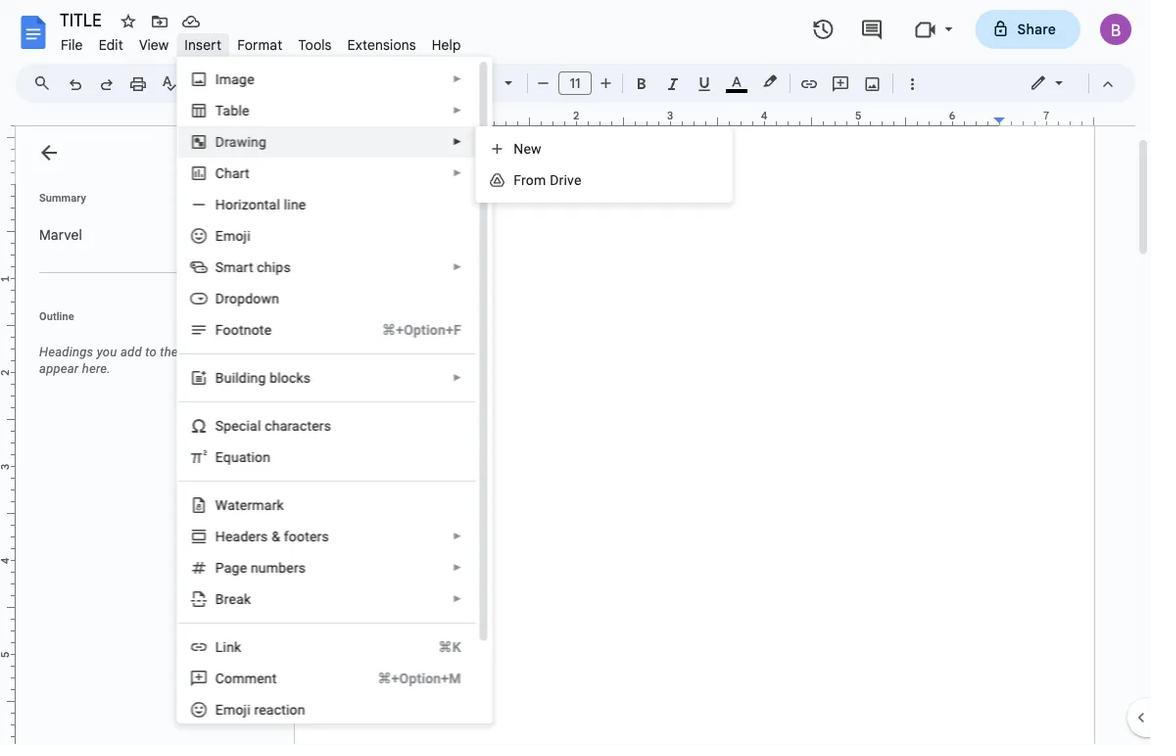 Task type: describe. For each thing, give the bounding box(es) containing it.
from drive d element
[[514, 172, 588, 188]]

Star checkbox
[[115, 8, 142, 35]]

view menu item
[[131, 33, 177, 56]]

mode and view toolbar
[[1016, 64, 1124, 103]]

⌘+option+f element
[[358, 321, 461, 340]]

g
[[231, 560, 239, 576]]

t
[[215, 102, 223, 119]]

able
[[223, 102, 249, 119]]

appear
[[39, 362, 79, 376]]

tools
[[298, 36, 332, 53]]

5 ► from the top
[[452, 262, 462, 273]]

text color image
[[726, 70, 748, 93]]

emoji for emoji reaction
[[215, 702, 250, 719]]

i mage
[[215, 71, 254, 87]]

brea
[[215, 592, 244, 608]]

insert
[[185, 36, 222, 53]]

outline heading
[[16, 309, 282, 336]]

e quation
[[215, 449, 270, 466]]

add
[[120, 345, 142, 360]]

view
[[139, 36, 169, 53]]

help
[[432, 36, 461, 53]]

u
[[224, 370, 231, 386]]

marvel
[[39, 226, 82, 244]]

top margin image
[[0, 91, 15, 190]]

ink
[[223, 640, 241, 656]]

foot
[[215, 322, 243, 338]]

&
[[271, 529, 280, 545]]

r
[[233, 197, 238, 213]]

ment
[[244, 671, 277, 687]]

chart q element
[[215, 165, 255, 181]]

will
[[242, 345, 262, 360]]

edit menu item
[[91, 33, 131, 56]]

► for e numbers
[[452, 563, 462, 574]]

⌘+option+m element
[[354, 670, 461, 689]]

smart
[[215, 259, 253, 275]]

extensions menu item
[[340, 33, 424, 56]]

file menu item
[[53, 33, 91, 56]]

characters
[[264, 418, 331, 434]]

i
[[215, 71, 219, 87]]

k
[[244, 592, 251, 608]]

⌘+option+f
[[382, 322, 461, 338]]

headings you add to the document will appear here.
[[39, 345, 262, 376]]

eaders
[[225, 529, 268, 545]]

spe c ial characters
[[215, 418, 331, 434]]

here.
[[82, 362, 111, 376]]

mage
[[219, 71, 254, 87]]

t able
[[215, 102, 249, 119]]

pa
[[215, 560, 231, 576]]

you
[[97, 345, 117, 360]]

n ew
[[514, 141, 542, 157]]

link l element
[[215, 640, 247, 656]]

blocks
[[269, 370, 311, 386]]

ilding
[[231, 370, 266, 386]]

summary heading
[[39, 190, 86, 206]]

Rename text field
[[53, 8, 113, 31]]

break k element
[[215, 592, 257, 608]]

co m ment
[[215, 671, 277, 687]]

► for h eaders & footers
[[452, 531, 462, 543]]

Font size text field
[[560, 72, 591, 95]]

ho
[[215, 197, 233, 213]]

summary element
[[29, 216, 274, 255]]

document outline element
[[16, 126, 282, 746]]

h eaders & footers
[[215, 529, 329, 545]]

emoji reaction
[[215, 702, 305, 719]]

special characters c element
[[215, 418, 337, 434]]

format menu item
[[230, 33, 291, 56]]

share button
[[976, 10, 1081, 49]]

new n element
[[514, 141, 548, 157]]

footers
[[284, 529, 329, 545]]

line
[[283, 197, 306, 213]]

file
[[61, 36, 83, 53]]

brea k
[[215, 592, 251, 608]]

m
[[232, 671, 244, 687]]

h
[[215, 529, 225, 545]]



Task type: locate. For each thing, give the bounding box(es) containing it.
menu bar inside menu bar 'banner'
[[53, 25, 469, 58]]

edit
[[99, 36, 123, 53]]

menu containing n
[[476, 126, 733, 203]]

footnote n element
[[215, 322, 277, 338]]

0 vertical spatial emoji
[[215, 228, 250, 244]]

n
[[243, 322, 251, 338]]

b
[[215, 370, 224, 386]]

watermark
[[215, 497, 284, 514]]

l
[[215, 640, 223, 656]]

l ink
[[215, 640, 241, 656]]

format
[[237, 36, 283, 53]]

1 horizontal spatial d
[[550, 172, 559, 188]]

ial
[[246, 418, 261, 434]]

1 emoji from the top
[[215, 228, 250, 244]]

reaction
[[254, 702, 305, 719]]

headers & footers h element
[[215, 529, 335, 545]]

image i element
[[215, 71, 260, 87]]

emoji 7 element
[[215, 228, 256, 244]]

e
[[239, 560, 247, 576]]

application containing share
[[0, 0, 1152, 746]]

e
[[215, 449, 223, 466]]

application
[[0, 0, 1152, 746]]

page numbers g element
[[215, 560, 311, 576]]

ote
[[251, 322, 271, 338]]

menu
[[129, 57, 492, 746], [476, 126, 733, 203]]

1 ► from the top
[[452, 74, 462, 85]]

chips
[[257, 259, 290, 275]]

document
[[182, 345, 239, 360]]

watermark j element
[[215, 497, 290, 514]]

emoji
[[215, 228, 250, 244], [215, 702, 250, 719]]

main toolbar
[[58, 69, 928, 98]]

1 vertical spatial d
[[550, 172, 559, 188]]

menu bar banner
[[0, 0, 1152, 746]]

► for brea k
[[452, 594, 462, 605]]

3 ► from the top
[[452, 136, 462, 148]]

building blocks u element
[[215, 370, 316, 386]]

equation e element
[[215, 449, 276, 466]]

d down t at the left top of the page
[[215, 134, 224, 150]]

► for ilding blocks
[[452, 373, 462, 384]]

emoji down m
[[215, 702, 250, 719]]

co
[[215, 671, 232, 687]]

insert image image
[[862, 70, 885, 97]]

⌘k
[[438, 640, 461, 656]]

d rawing
[[215, 134, 266, 150]]

⌘k element
[[415, 638, 461, 658]]

c
[[239, 418, 246, 434]]

8 ► from the top
[[452, 563, 462, 574]]

► for t able
[[452, 105, 462, 116]]

n
[[514, 141, 524, 157]]

extensions
[[348, 36, 416, 53]]

izontal
[[238, 197, 280, 213]]

menu bar containing file
[[53, 25, 469, 58]]

emoji for emoji 7 element
[[215, 228, 250, 244]]

rive
[[559, 172, 582, 188]]

9 ► from the top
[[452, 594, 462, 605]]

horizontal line r element
[[215, 197, 312, 213]]

6 ► from the top
[[452, 373, 462, 384]]

1 vertical spatial emoji
[[215, 702, 250, 719]]

rawing
[[224, 134, 266, 150]]

ho r izontal line
[[215, 197, 306, 213]]

Font size field
[[559, 72, 600, 96]]

spe
[[215, 418, 239, 434]]

numbers
[[250, 560, 306, 576]]

to
[[145, 345, 157, 360]]

2 ► from the top
[[452, 105, 462, 116]]

help menu item
[[424, 33, 469, 56]]

ew
[[524, 141, 542, 157]]

► for d rawing
[[452, 136, 462, 148]]

Menus field
[[25, 70, 68, 97]]

4 ► from the top
[[452, 168, 462, 179]]

d right from
[[550, 172, 559, 188]]

pa g e numbers
[[215, 560, 306, 576]]

quation
[[223, 449, 270, 466]]

headings
[[39, 345, 93, 360]]

0 vertical spatial d
[[215, 134, 224, 150]]

tools menu item
[[291, 33, 340, 56]]

emoji up smart
[[215, 228, 250, 244]]

smart chips
[[215, 259, 290, 275]]

comment m element
[[215, 671, 282, 687]]

d
[[215, 134, 224, 150], [550, 172, 559, 188]]

b u ilding blocks
[[215, 370, 311, 386]]

7 ► from the top
[[452, 531, 462, 543]]

emoji reaction 5 element
[[215, 702, 311, 719]]

insert menu item
[[177, 33, 230, 56]]

right margin image
[[995, 111, 1094, 125]]

table t element
[[215, 102, 255, 119]]

share
[[1018, 21, 1057, 38]]

2 emoji from the top
[[215, 702, 250, 719]]

⌘+option+m
[[377, 671, 461, 687]]

chart
[[215, 165, 249, 181]]

►
[[452, 74, 462, 85], [452, 105, 462, 116], [452, 136, 462, 148], [452, 168, 462, 179], [452, 262, 462, 273], [452, 373, 462, 384], [452, 531, 462, 543], [452, 563, 462, 574], [452, 594, 462, 605]]

summary
[[39, 192, 86, 204]]

menu bar
[[53, 25, 469, 58]]

highlight color image
[[760, 70, 781, 93]]

drawing d element
[[215, 134, 272, 150]]

dropdown 6 element
[[215, 291, 285, 307]]

dropdown
[[215, 291, 279, 307]]

menu containing i
[[129, 57, 492, 746]]

from d rive
[[514, 172, 582, 188]]

outline
[[39, 310, 74, 323]]

the
[[160, 345, 178, 360]]

► for i mage
[[452, 74, 462, 85]]

0 horizontal spatial d
[[215, 134, 224, 150]]

from
[[514, 172, 547, 188]]

smart chips z element
[[215, 259, 296, 275]]

foot n ote
[[215, 322, 271, 338]]



Task type: vqa. For each thing, say whether or not it's contained in the screenshot.


